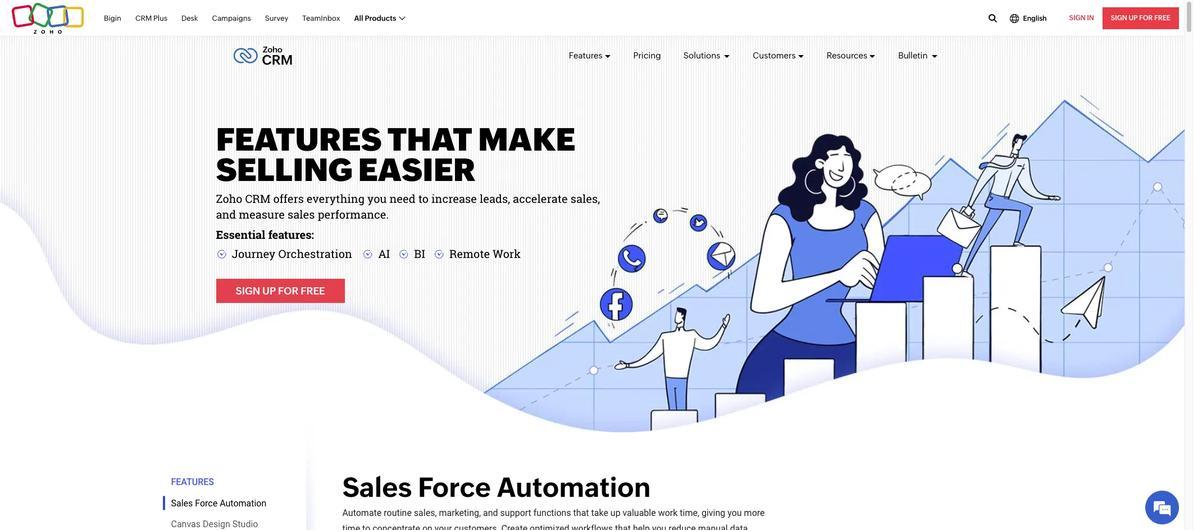 Task type: vqa. For each thing, say whether or not it's contained in the screenshot.
"accelerate"
yes



Task type: describe. For each thing, give the bounding box(es) containing it.
crm plus
[[135, 14, 167, 22]]

solutions
[[684, 51, 722, 60]]

solutions link
[[684, 40, 731, 71]]

crm inside features that make selling easier zoho crm offers everything you need to increase leads, accelerate sales, and measure sales performance.
[[245, 191, 271, 206]]

performance.
[[318, 207, 389, 221]]

sales, inside sales force automation automate routine sales, marketing, and support functions that take up valuable work time, giving you more time to concentrate on your customers. create optimized workflows that help you reduce manual dat
[[414, 508, 437, 518]]

bigin
[[104, 14, 121, 22]]

for for the bottom sign up for free link
[[278, 285, 299, 297]]

sign in link
[[1062, 7, 1103, 29]]

bi
[[414, 246, 425, 261]]

sign up for free for right sign up for free link
[[1112, 14, 1171, 22]]

essential features: journey orchestration
[[216, 227, 352, 261]]

offers
[[273, 191, 304, 206]]

survey link
[[265, 8, 289, 29]]

0 horizontal spatial crm
[[135, 14, 152, 22]]

1 vertical spatial sign up for free link
[[216, 279, 345, 303]]

measure
[[239, 207, 285, 221]]

all
[[354, 14, 363, 22]]

sign
[[1070, 14, 1086, 22]]

automation for sales force automation
[[220, 498, 267, 508]]

automate
[[343, 508, 382, 518]]

canvas design studio
[[171, 519, 258, 530]]

teaminbox
[[303, 14, 340, 22]]

your
[[435, 523, 452, 530]]

pricing
[[634, 51, 661, 60]]

everything
[[307, 191, 365, 206]]

sales force automation automate routine sales, marketing, and support functions that take up valuable work time, giving you more time to concentrate on your customers. create optimized workflows that help you reduce manual dat
[[343, 472, 765, 530]]

functions
[[534, 508, 571, 518]]

campaigns link
[[212, 8, 251, 29]]

accelerate
[[513, 191, 568, 206]]

help
[[633, 523, 650, 530]]

work
[[659, 508, 678, 518]]

plus
[[153, 14, 167, 22]]

work
[[493, 246, 521, 261]]

features
[[171, 477, 214, 487]]

0 vertical spatial up
[[1129, 14, 1138, 22]]

sales, inside features that make selling easier zoho crm offers everything you need to increase leads, accelerate sales, and measure sales performance.
[[571, 191, 600, 206]]

bulletin
[[899, 51, 930, 60]]

1 vertical spatial that
[[574, 508, 589, 518]]

in
[[1088, 14, 1095, 22]]

menu shadow image
[[306, 410, 323, 530]]

resources
[[827, 51, 868, 60]]

sales
[[288, 207, 315, 221]]

features that make selling easier zoho crm offers everything you need to increase leads, accelerate sales, and measure sales performance.
[[216, 121, 600, 221]]

that inside features that make selling easier zoho crm offers everything you need to increase leads, accelerate sales, and measure sales performance.
[[388, 121, 472, 157]]

bulletin link
[[899, 40, 938, 71]]

1 horizontal spatial sign up for free link
[[1103, 7, 1180, 29]]

remote work
[[450, 246, 521, 261]]

customers.
[[455, 523, 499, 530]]

workflows
[[572, 523, 613, 530]]

optimized
[[530, 523, 570, 530]]

zoho crm logo image
[[233, 43, 293, 68]]

sign for the bottom sign up for free link
[[236, 285, 260, 297]]

2 vertical spatial that
[[615, 523, 631, 530]]

leads,
[[480, 191, 510, 206]]

zoho
[[216, 191, 243, 206]]

take
[[592, 508, 609, 518]]

sign in
[[1070, 14, 1095, 22]]

support
[[501, 508, 532, 518]]

sales force automation
[[171, 498, 267, 508]]

make
[[478, 121, 576, 157]]

sales for sales force automation
[[171, 498, 193, 508]]

force for sales force automation
[[195, 498, 218, 508]]

resources link
[[827, 40, 876, 71]]

0 horizontal spatial up
[[263, 285, 276, 297]]

to inside features that make selling easier zoho crm offers everything you need to increase leads, accelerate sales, and measure sales performance.
[[419, 191, 429, 206]]

sign for right sign up for free link
[[1112, 14, 1128, 22]]

up
[[611, 508, 621, 518]]



Task type: locate. For each thing, give the bounding box(es) containing it.
0 horizontal spatial sign up for free
[[236, 285, 325, 297]]

features for features
[[569, 51, 603, 60]]

0 vertical spatial sales,
[[571, 191, 600, 206]]

sales for sales force automation automate routine sales, marketing, and support functions that take up valuable work time, giving you more time to concentrate on your customers. create optimized workflows that help you reduce manual dat
[[343, 472, 412, 503]]

1 horizontal spatial to
[[419, 191, 429, 206]]

time
[[343, 523, 360, 530]]

0 vertical spatial and
[[216, 207, 236, 221]]

studio
[[233, 519, 258, 530]]

1 vertical spatial up
[[263, 285, 276, 297]]

1 horizontal spatial that
[[574, 508, 589, 518]]

for for right sign up for free link
[[1140, 14, 1154, 22]]

0 horizontal spatial free
[[301, 285, 325, 297]]

1 horizontal spatial crm
[[245, 191, 271, 206]]

features:
[[268, 227, 314, 242]]

increase
[[432, 191, 477, 206]]

sign right in on the top of page
[[1112, 14, 1128, 22]]

features inside features that make selling easier zoho crm offers everything you need to increase leads, accelerate sales, and measure sales performance.
[[216, 121, 382, 157]]

on
[[423, 523, 433, 530]]

for right in on the top of page
[[1140, 14, 1154, 22]]

1 horizontal spatial you
[[653, 523, 667, 530]]

remote
[[450, 246, 490, 261]]

giving
[[702, 508, 726, 518]]

0 vertical spatial that
[[388, 121, 472, 157]]

0 horizontal spatial features
[[216, 121, 382, 157]]

1 vertical spatial you
[[728, 508, 742, 518]]

1 vertical spatial to
[[363, 523, 371, 530]]

features for features that make selling easier zoho crm offers everything you need to increase leads, accelerate sales, and measure sales performance.
[[216, 121, 382, 157]]

1 horizontal spatial up
[[1129, 14, 1138, 22]]

and
[[216, 207, 236, 221], [483, 508, 498, 518]]

manual
[[699, 523, 728, 530]]

features link
[[569, 40, 611, 71]]

you left more
[[728, 508, 742, 518]]

more
[[745, 508, 765, 518]]

and inside sales force automation automate routine sales, marketing, and support functions that take up valuable work time, giving you more time to concentrate on your customers. create optimized workflows that help you reduce manual dat
[[483, 508, 498, 518]]

you down work
[[653, 523, 667, 530]]

features inside "features" link
[[569, 51, 603, 60]]

need
[[390, 191, 416, 206]]

1 horizontal spatial free
[[1155, 14, 1171, 22]]

essential
[[216, 227, 266, 242]]

sales inside sales force automation automate routine sales, marketing, and support functions that take up valuable work time, giving you more time to concentrate on your customers. create optimized workflows that help you reduce manual dat
[[343, 472, 412, 503]]

free
[[1155, 14, 1171, 22], [301, 285, 325, 297]]

crm
[[135, 14, 152, 22], [245, 191, 271, 206]]

desk
[[182, 14, 198, 22]]

sales up automate
[[343, 472, 412, 503]]

1 horizontal spatial force
[[418, 472, 491, 503]]

sign down the journey
[[236, 285, 260, 297]]

sales, right accelerate on the left top
[[571, 191, 600, 206]]

up down the journey
[[263, 285, 276, 297]]

to right the need on the top of the page
[[419, 191, 429, 206]]

marketing,
[[439, 508, 481, 518]]

desk link
[[182, 8, 198, 29]]

1 vertical spatial free
[[301, 285, 325, 297]]

force
[[418, 472, 491, 503], [195, 498, 218, 508]]

1 vertical spatial crm
[[245, 191, 271, 206]]

orchestration
[[278, 246, 352, 261]]

0 vertical spatial sign up for free link
[[1103, 7, 1180, 29]]

1 vertical spatial sign up for free
[[236, 285, 325, 297]]

sign up for free
[[1112, 14, 1171, 22], [236, 285, 325, 297]]

sign up for free down the journey
[[236, 285, 325, 297]]

bigin link
[[104, 8, 121, 29]]

force up canvas design studio
[[195, 498, 218, 508]]

sales
[[343, 472, 412, 503], [171, 498, 193, 508]]

reduce
[[669, 523, 696, 530]]

0 horizontal spatial for
[[278, 285, 299, 297]]

sign up for free link right in on the top of page
[[1103, 7, 1180, 29]]

crm left plus
[[135, 14, 152, 22]]

1 horizontal spatial automation
[[497, 472, 651, 503]]

survey
[[265, 14, 289, 22]]

0 horizontal spatial sign up for free link
[[216, 279, 345, 303]]

easier
[[358, 152, 476, 188]]

1 horizontal spatial sales,
[[571, 191, 600, 206]]

1 horizontal spatial sign up for free
[[1112, 14, 1171, 22]]

force for sales force automation automate routine sales, marketing, and support functions that take up valuable work time, giving you more time to concentrate on your customers. create optimized workflows that help you reduce manual dat
[[418, 472, 491, 503]]

2 horizontal spatial you
[[728, 508, 742, 518]]

and inside features that make selling easier zoho crm offers everything you need to increase leads, accelerate sales, and measure sales performance.
[[216, 207, 236, 221]]

sales,
[[571, 191, 600, 206], [414, 508, 437, 518]]

create
[[502, 523, 528, 530]]

0 vertical spatial you
[[368, 191, 387, 206]]

time,
[[680, 508, 700, 518]]

for down 'orchestration'
[[278, 285, 299, 297]]

automation up studio
[[220, 498, 267, 508]]

0 horizontal spatial force
[[195, 498, 218, 508]]

force up the marketing,
[[418, 472, 491, 503]]

1 vertical spatial sales,
[[414, 508, 437, 518]]

1 horizontal spatial features
[[569, 51, 603, 60]]

0 vertical spatial free
[[1155, 14, 1171, 22]]

0 horizontal spatial sign
[[236, 285, 260, 297]]

design
[[203, 519, 230, 530]]

1 horizontal spatial and
[[483, 508, 498, 518]]

sign up for free link
[[1103, 7, 1180, 29], [216, 279, 345, 303]]

pricing link
[[634, 40, 661, 71]]

1 horizontal spatial sales
[[343, 472, 412, 503]]

automation for sales force automation automate routine sales, marketing, and support functions that take up valuable work time, giving you more time to concentrate on your customers. create optimized workflows that help you reduce manual dat
[[497, 472, 651, 503]]

0 vertical spatial crm
[[135, 14, 152, 22]]

0 vertical spatial features
[[569, 51, 603, 60]]

campaigns
[[212, 14, 251, 22]]

for
[[1140, 14, 1154, 22], [278, 285, 299, 297]]

sign up for free right in on the top of page
[[1112, 14, 1171, 22]]

journey
[[232, 246, 276, 261]]

0 horizontal spatial to
[[363, 523, 371, 530]]

1 vertical spatial and
[[483, 508, 498, 518]]

sign up for free link down the journey
[[216, 279, 345, 303]]

1 horizontal spatial sign
[[1112, 14, 1128, 22]]

you inside features that make selling easier zoho crm offers everything you need to increase leads, accelerate sales, and measure sales performance.
[[368, 191, 387, 206]]

0 vertical spatial sign up for free
[[1112, 14, 1171, 22]]

ai
[[378, 246, 390, 261]]

up
[[1129, 14, 1138, 22], [263, 285, 276, 297]]

you left the need on the top of the page
[[368, 191, 387, 206]]

2 horizontal spatial that
[[615, 523, 631, 530]]

sign up for free for the bottom sign up for free link
[[236, 285, 325, 297]]

1 vertical spatial sign
[[236, 285, 260, 297]]

teaminbox link
[[303, 8, 340, 29]]

up right in on the top of page
[[1129, 14, 1138, 22]]

to
[[419, 191, 429, 206], [363, 523, 371, 530]]

force inside sales force automation automate routine sales, marketing, and support functions that take up valuable work time, giving you more time to concentrate on your customers. create optimized workflows that help you reduce manual dat
[[418, 472, 491, 503]]

features
[[569, 51, 603, 60], [216, 121, 382, 157]]

valuable
[[623, 508, 656, 518]]

concentrate
[[373, 523, 420, 530]]

crm plus link
[[135, 8, 167, 29]]

sales, up on
[[414, 508, 437, 518]]

0 horizontal spatial automation
[[220, 498, 267, 508]]

1 horizontal spatial for
[[1140, 14, 1154, 22]]

all products link
[[354, 8, 405, 29]]

sales up the canvas
[[171, 498, 193, 508]]

0 vertical spatial sign
[[1112, 14, 1128, 22]]

0 horizontal spatial that
[[388, 121, 472, 157]]

2 vertical spatial you
[[653, 523, 667, 530]]

products
[[365, 14, 396, 22]]

automation
[[497, 472, 651, 503], [220, 498, 267, 508]]

0 vertical spatial for
[[1140, 14, 1154, 22]]

to inside sales force automation automate routine sales, marketing, and support functions that take up valuable work time, giving you more time to concentrate on your customers. create optimized workflows that help you reduce manual dat
[[363, 523, 371, 530]]

customers
[[753, 51, 796, 60]]

that
[[388, 121, 472, 157], [574, 508, 589, 518], [615, 523, 631, 530]]

routine
[[384, 508, 412, 518]]

0 vertical spatial to
[[419, 191, 429, 206]]

0 horizontal spatial and
[[216, 207, 236, 221]]

1 vertical spatial features
[[216, 121, 382, 157]]

to down automate
[[363, 523, 371, 530]]

and up customers.
[[483, 508, 498, 518]]

selling
[[216, 152, 353, 188]]

english
[[1024, 14, 1047, 22]]

all products
[[354, 14, 396, 22]]

0 horizontal spatial you
[[368, 191, 387, 206]]

crm up measure at the top of the page
[[245, 191, 271, 206]]

and down the zoho
[[216, 207, 236, 221]]

automation inside sales force automation automate routine sales, marketing, and support functions that take up valuable work time, giving you more time to concentrate on your customers. create optimized workflows that help you reduce manual dat
[[497, 472, 651, 503]]

0 horizontal spatial sales
[[171, 498, 193, 508]]

sign
[[1112, 14, 1128, 22], [236, 285, 260, 297]]

0 horizontal spatial sales,
[[414, 508, 437, 518]]

you
[[368, 191, 387, 206], [728, 508, 742, 518], [653, 523, 667, 530]]

canvas
[[171, 519, 201, 530]]

1 vertical spatial for
[[278, 285, 299, 297]]

automation up functions
[[497, 472, 651, 503]]



